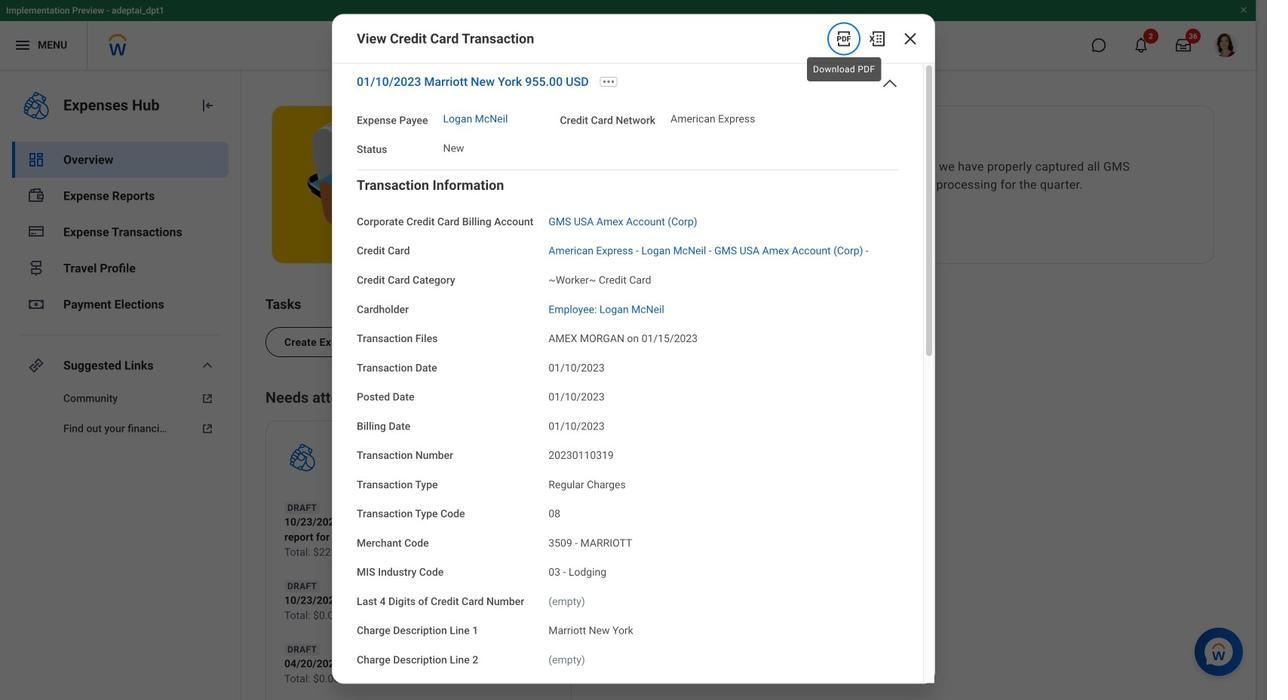 Task type: vqa. For each thing, say whether or not it's contained in the screenshot.
DIALOG
yes



Task type: describe. For each thing, give the bounding box(es) containing it.
amex morgan on 01/15/2023 element
[[549, 330, 698, 345]]

total: $222.00 element
[[284, 546, 553, 561]]

edit or view expense reports that require action element
[[333, 461, 553, 476]]

related actions image
[[434, 597, 444, 607]]

inbox large image
[[1176, 38, 1191, 53]]

~worker~ credit card element
[[549, 271, 652, 287]]

search image
[[443, 36, 461, 54]]

x image
[[902, 30, 920, 48]]

transformation import image
[[198, 97, 217, 115]]

profile logan mcneil element
[[1205, 29, 1247, 62]]

timely submission of expenses element
[[564, 131, 1184, 152]]

credit card image
[[27, 223, 45, 241]]

task pay image
[[27, 187, 45, 205]]

3509 - marriott element
[[549, 534, 633, 550]]

pdf image
[[835, 30, 853, 48]]



Task type: locate. For each thing, give the bounding box(es) containing it.
expenses hub element
[[63, 95, 186, 116]]

american express element
[[671, 114, 756, 125]]

new element
[[443, 143, 464, 154]]

10/23/2023 - exp-00009607 element
[[284, 594, 458, 609]]

close environment banner image
[[1240, 5, 1249, 14]]

notifications large image
[[1134, 38, 1149, 53]]

1 ext link image from the top
[[198, 392, 217, 407]]

timeline milestone image
[[27, 260, 45, 278]]

tooltip
[[804, 54, 885, 85]]

0 vertical spatial ext link image
[[198, 392, 217, 407]]

04/20/2023 - exp-00009601 element
[[284, 657, 458, 672]]

link image
[[27, 357, 45, 375]]

total: $0.00 element for related actions image
[[284, 609, 458, 624]]

credit card transaction: $592.00 element
[[609, 527, 763, 542]]

navigation pane region
[[0, 69, 241, 701]]

2 total: $0.00 element from the top
[[284, 672, 458, 687]]

03 - lodging element
[[549, 564, 607, 579]]

ext link image
[[198, 392, 217, 407], [198, 422, 217, 437]]

2 ext link image from the top
[[198, 422, 217, 437]]

total: $0.00 element for related actions icon
[[284, 672, 458, 687]]

excel image
[[868, 30, 887, 48]]

related actions image
[[434, 660, 444, 671]]

dollar image
[[27, 296, 45, 314]]

dashboard image
[[27, 151, 45, 169]]

group
[[357, 177, 899, 701]]

dialog
[[332, 14, 936, 701]]

expense reports to submit element
[[333, 440, 500, 461]]

banner
[[0, 0, 1256, 69]]

chevron down small image
[[198, 357, 217, 375]]

list
[[266, 315, 1221, 358]]

1 vertical spatial total: $0.00 element
[[284, 672, 458, 687]]

collapse image
[[881, 75, 899, 93]]

10/23/2023 - exp-00009606 this is an expense report for a meeting with drury laurent on 10/23/23 element
[[284, 515, 553, 546]]

1 total: $0.00 element from the top
[[284, 609, 458, 624]]

total: $0.00 element up '04/20/2023 - exp-00009601' element
[[284, 609, 458, 624]]

total: $0.00 element down related actions icon
[[284, 672, 458, 687]]

1 vertical spatial ext link image
[[198, 422, 217, 437]]

0 vertical spatial total: $0.00 element
[[284, 609, 458, 624]]

total: $0.00 element
[[284, 609, 458, 624], [284, 672, 458, 687]]



